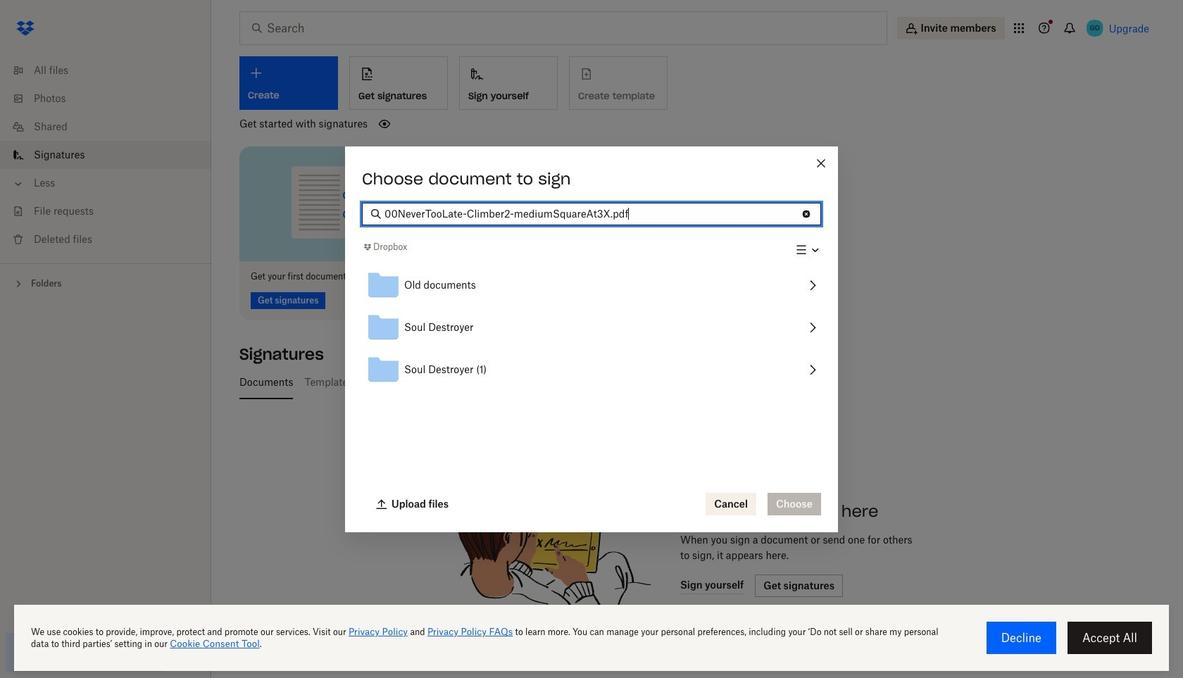 Task type: vqa. For each thing, say whether or not it's contained in the screenshot.
list item
yes



Task type: locate. For each thing, give the bounding box(es) containing it.
tab list
[[234, 365, 1155, 399]]

list
[[0, 48, 211, 263]]

list item
[[0, 141, 211, 169]]

row group
[[362, 264, 821, 391]]

dialog
[[345, 146, 838, 532]]



Task type: describe. For each thing, give the bounding box(es) containing it.
dropbox image
[[11, 14, 39, 42]]

Search text field
[[385, 206, 795, 222]]

less image
[[11, 177, 25, 191]]



